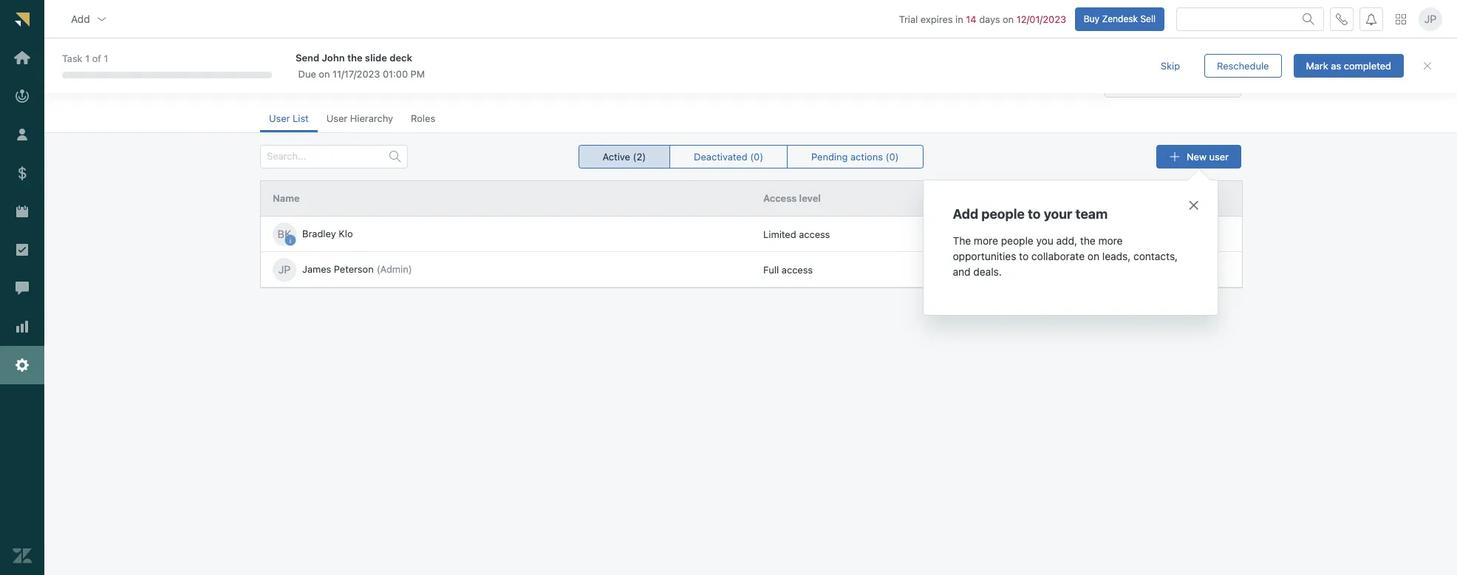 Task type: locate. For each thing, give the bounding box(es) containing it.
klo
[[339, 228, 353, 240]]

add,
[[1057, 234, 1078, 247]]

send john the slide deck link
[[296, 51, 1122, 64]]

search image
[[1303, 13, 1315, 25]]

1 right of
[[104, 53, 108, 64]]

the inside send john the slide deck due on 11/17/2023 01:00 pm
[[347, 51, 363, 63]]

zendesk products image
[[1396, 14, 1407, 24]]

user hierarchy
[[327, 112, 393, 124]]

task 1 of 1
[[62, 53, 108, 64]]

mark as completed
[[1307, 60, 1392, 71]]

0 horizontal spatial on
[[319, 68, 330, 80]]

1 vertical spatial access
[[782, 264, 813, 275]]

on right days
[[1003, 13, 1014, 25]]

peterson
[[334, 263, 374, 275]]

1 left of
[[85, 53, 90, 64]]

and
[[953, 265, 971, 278]]

0
[[890, 150, 896, 162]]

task
[[62, 53, 83, 64]]

user down settings
[[260, 73, 291, 90]]

1 1 from the left
[[85, 53, 90, 64]]

jp
[[1425, 12, 1437, 25], [278, 263, 291, 276]]

new user
[[1187, 150, 1229, 162]]

buy zendesk sell button
[[1075, 7, 1165, 31]]

bk
[[278, 227, 291, 240]]

0 vertical spatial the
[[347, 51, 363, 63]]

Search... field
[[267, 146, 384, 168]]

slide
[[365, 51, 387, 63]]

2 row group from the top
[[261, 217, 1243, 288]]

0 vertical spatial add
[[71, 12, 90, 25]]

to left your
[[1028, 206, 1041, 222]]

2 vertical spatial on
[[1088, 250, 1100, 262]]

the up 11/17/2023
[[347, 51, 363, 63]]

more
[[974, 234, 999, 247], [1099, 234, 1123, 247]]

0 horizontal spatial add
[[71, 12, 90, 25]]

1 vertical spatial add
[[953, 206, 979, 222]]

on right due
[[319, 68, 330, 80]]

add up the
[[953, 206, 979, 222]]

access right full
[[782, 264, 813, 275]]

more up 'leads,'
[[1099, 234, 1123, 247]]

send
[[296, 51, 319, 63]]

trial expires in 14 days on 12/01/2023
[[899, 13, 1067, 25]]

user inside the "settings user management"
[[260, 73, 291, 90]]

the more people you add, the more opportunities to collaborate on leads, contacts, and deals. ×
[[953, 194, 1200, 278]]

1 vertical spatial the
[[1081, 234, 1096, 247]]

to inside the more people you add, the more opportunities to collaborate on leads, contacts, and deals. ×
[[1020, 250, 1029, 262]]

settings
[[260, 58, 300, 68]]

access
[[799, 228, 830, 240], [782, 264, 813, 275]]

hierarchy
[[350, 112, 393, 124]]

the right add,
[[1081, 234, 1096, 247]]

0 horizontal spatial more
[[974, 234, 999, 247]]

1 horizontal spatial on
[[1003, 13, 1014, 25]]

1 horizontal spatial 1
[[104, 53, 108, 64]]

the inside the more people you add, the more opportunities to collaborate on leads, contacts, and deals. ×
[[1081, 234, 1096, 247]]

list
[[293, 112, 309, 124]]

add inside button
[[71, 12, 90, 25]]

limited
[[764, 228, 797, 240]]

access
[[764, 192, 797, 204]]

row group
[[261, 181, 1243, 217], [261, 217, 1243, 288]]

1 horizontal spatial more
[[1099, 234, 1123, 247]]

trial
[[899, 13, 918, 25]]

pm
[[411, 68, 425, 80]]

user left hierarchy
[[327, 112, 348, 124]]

× button
[[1188, 194, 1200, 214]]

zendesk
[[1102, 13, 1138, 24]]

to
[[1028, 206, 1041, 222], [1020, 250, 1029, 262]]

(0)
[[750, 150, 764, 162]]

0 horizontal spatial 1
[[85, 53, 90, 64]]

skip button
[[1149, 54, 1193, 78]]

1 horizontal spatial jp
[[1425, 12, 1437, 25]]

1 vertical spatial people
[[1001, 234, 1034, 247]]

jp inside row group
[[278, 263, 291, 276]]

1 horizontal spatial add
[[953, 206, 979, 222]]

add left chevron down image
[[71, 12, 90, 25]]

people
[[982, 206, 1025, 222], [1001, 234, 1034, 247]]

full
[[764, 264, 779, 275]]

settings user management
[[260, 58, 380, 90]]

active (2) button
[[578, 145, 671, 169]]

mark as completed button
[[1294, 54, 1405, 78]]

bradley
[[302, 228, 336, 240]]

0 vertical spatial people
[[982, 206, 1025, 222]]

pending actions ( 0 )
[[812, 150, 899, 162]]

jp right zendesk products image
[[1425, 12, 1437, 25]]

jp down info fill image
[[278, 263, 291, 276]]

access right limited
[[799, 228, 830, 240]]

actions
[[851, 150, 883, 162]]

as
[[1332, 60, 1342, 71]]

bradley klo
[[302, 228, 353, 240]]

row group down "access"
[[261, 217, 1243, 288]]

zendesk image
[[13, 546, 32, 566]]

row group down (0)
[[261, 181, 1243, 217]]

row group containing name
[[261, 181, 1243, 217]]

0 vertical spatial jp
[[1425, 12, 1437, 25]]

to left collaborate on the right
[[1020, 250, 1029, 262]]

1 horizontal spatial the
[[1081, 234, 1096, 247]]

×
[[1188, 194, 1200, 214]]

1 vertical spatial to
[[1020, 250, 1029, 262]]

add for add
[[71, 12, 90, 25]]

reschedule button
[[1205, 54, 1282, 78]]

2 more from the left
[[1099, 234, 1123, 247]]

0 vertical spatial access
[[799, 228, 830, 240]]

access level
[[764, 192, 821, 204]]

more up opportunities
[[974, 234, 999, 247]]

on left 'leads,'
[[1088, 250, 1100, 262]]

0 horizontal spatial the
[[347, 51, 363, 63]]

due
[[298, 68, 316, 80]]

2 horizontal spatial on
[[1088, 250, 1100, 262]]

deactivated (0) button
[[670, 145, 788, 169]]

new
[[1187, 150, 1207, 162]]

user
[[260, 73, 291, 90], [269, 112, 290, 124], [327, 112, 348, 124]]

on inside send john the slide deck due on 11/17/2023 01:00 pm
[[319, 68, 330, 80]]

using
[[1136, 70, 1161, 82]]

leads,
[[1103, 250, 1131, 262]]

1 vertical spatial jp
[[278, 263, 291, 276]]

cancel image
[[1422, 60, 1434, 72]]

deals.
[[974, 265, 1002, 278]]

14
[[966, 13, 977, 25]]

1 row group from the top
[[261, 181, 1243, 217]]

add for add people to your team
[[953, 206, 979, 222]]

(
[[886, 150, 890, 162]]

completed
[[1344, 60, 1392, 71]]

people inside the more people you add, the more opportunities to collaborate on leads, contacts, and deals. ×
[[1001, 234, 1034, 247]]

user left list
[[269, 112, 290, 124]]

1 vertical spatial on
[[319, 68, 330, 80]]

the
[[347, 51, 363, 63], [1081, 234, 1096, 247]]

add
[[71, 12, 90, 25], [953, 206, 979, 222]]

people left you
[[1001, 234, 1034, 247]]

user list
[[269, 112, 309, 124]]

reschedule
[[1218, 60, 1270, 71]]

people up opportunities
[[982, 206, 1025, 222]]

on
[[1003, 13, 1014, 25], [319, 68, 330, 80], [1088, 250, 1100, 262]]

1
[[85, 53, 90, 64], [104, 53, 108, 64]]

0 horizontal spatial jp
[[278, 263, 291, 276]]

days
[[980, 13, 1000, 25]]

you
[[1037, 234, 1054, 247]]



Task type: describe. For each thing, give the bounding box(es) containing it.
the
[[953, 234, 971, 247]]

on inside the more people you add, the more opportunities to collaborate on leads, contacts, and deals. ×
[[1088, 250, 1100, 262]]

calls image
[[1337, 13, 1348, 25]]

licenses.
[[1172, 70, 1212, 82]]

pending
[[812, 150, 848, 162]]

contacts,
[[1134, 250, 1178, 262]]

add button
[[59, 4, 120, 34]]

of
[[92, 53, 101, 64]]

user for user hierarchy
[[327, 112, 348, 124]]

(admin)
[[377, 263, 412, 275]]

john
[[322, 51, 345, 63]]

management
[[294, 73, 380, 90]]

access for full access
[[782, 264, 813, 275]]

full access
[[764, 264, 813, 275]]

james peterson (admin)
[[302, 263, 412, 275]]

2 1 from the left
[[104, 53, 108, 64]]

settings link
[[260, 58, 300, 68]]

your
[[1044, 206, 1073, 222]]

name
[[273, 192, 300, 204]]

skip
[[1161, 60, 1181, 71]]

level
[[800, 192, 821, 204]]

james
[[302, 263, 331, 275]]

using 2 licenses.
[[1136, 70, 1212, 82]]

collaborate
[[1032, 250, 1085, 262]]

info fill image
[[285, 234, 296, 246]]

new user button
[[1157, 145, 1242, 169]]

0 vertical spatial on
[[1003, 13, 1014, 25]]

deactivated (0)
[[694, 150, 764, 162]]

roles
[[411, 112, 436, 124]]

buy
[[1084, 13, 1100, 24]]

search image
[[390, 151, 401, 163]]

access for limited access
[[799, 228, 830, 240]]

chevron down image
[[96, 13, 108, 25]]

opportunities
[[953, 250, 1017, 262]]

11/17/2023
[[333, 68, 380, 80]]

0 vertical spatial to
[[1028, 206, 1041, 222]]

jp inside "button"
[[1425, 12, 1437, 25]]

row group containing bk
[[261, 217, 1243, 288]]

limited access
[[764, 228, 830, 240]]

sell
[[1141, 13, 1156, 24]]

user
[[1210, 150, 1229, 162]]

01:00
[[383, 68, 408, 80]]

deactivated
[[694, 150, 748, 162]]

add people to your team
[[953, 206, 1108, 222]]

bell image
[[1366, 13, 1378, 25]]

(2)
[[633, 150, 646, 162]]

add image
[[1169, 151, 1181, 163]]

user for user list
[[269, 112, 290, 124]]

expires
[[921, 13, 953, 25]]

)
[[896, 150, 899, 162]]

send john the slide deck due on 11/17/2023 01:00 pm
[[296, 51, 425, 80]]

mark
[[1307, 60, 1329, 71]]

active (2)
[[603, 150, 646, 162]]

in
[[956, 13, 964, 25]]

jp button
[[1419, 7, 1443, 31]]

12/01/2023
[[1017, 13, 1067, 25]]

1 more from the left
[[974, 234, 999, 247]]

2
[[1164, 70, 1170, 82]]

team
[[1076, 206, 1108, 222]]

deck
[[390, 51, 412, 63]]

active
[[603, 150, 631, 162]]

buy zendesk sell
[[1084, 13, 1156, 24]]



Task type: vqa. For each thing, say whether or not it's contained in the screenshot.
James
yes



